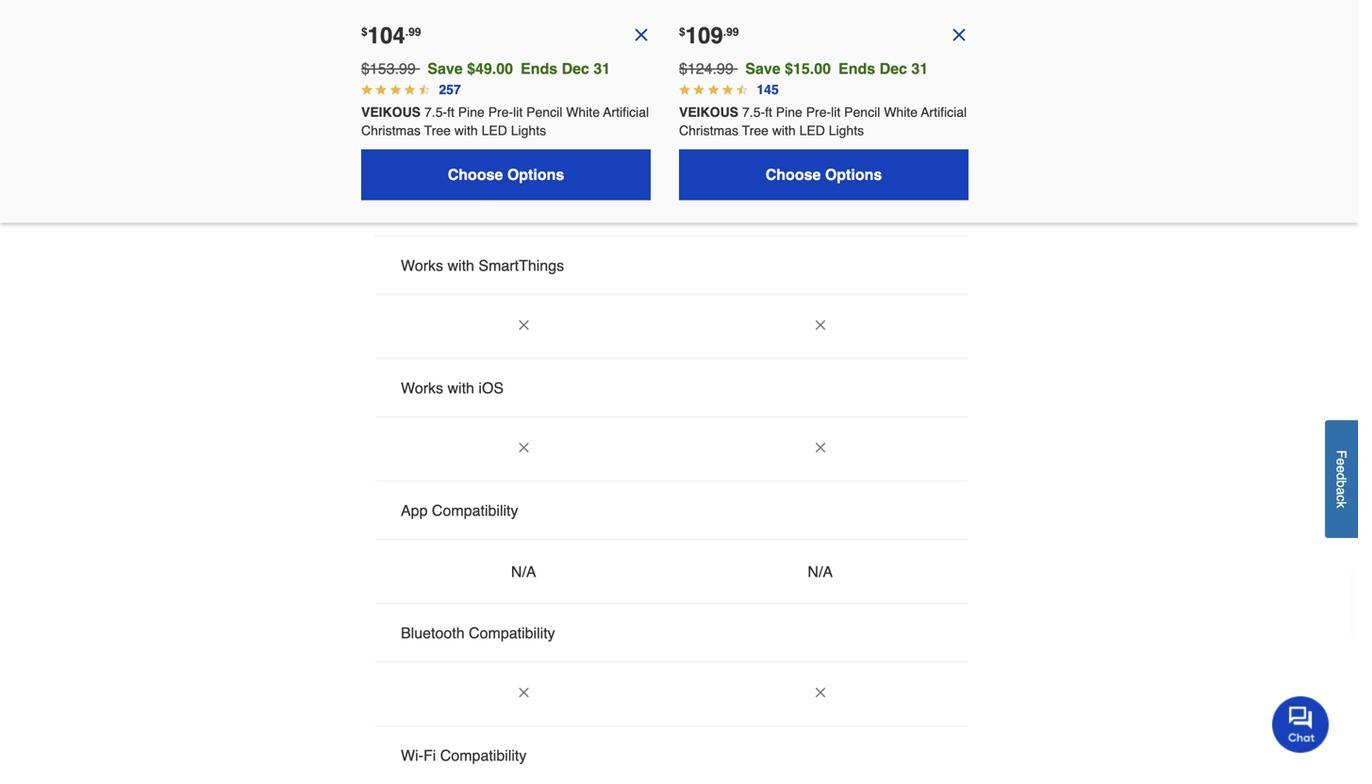 Task type: locate. For each thing, give the bounding box(es) containing it.
1 tree from the left
[[424, 123, 451, 138]]

7.5-ft pine pre-lit pencil white artificial christmas tree with led lights down save $49.00 ends dec 31
[[361, 105, 653, 138]]

save for 104
[[428, 60, 463, 77]]

led down $49.00
[[482, 123, 507, 138]]

0 horizontal spatial 7.5-
[[424, 105, 447, 120]]

0 horizontal spatial options
[[507, 166, 564, 184]]

0 horizontal spatial dec
[[562, 60, 589, 77]]

no image
[[950, 26, 969, 44], [516, 73, 531, 88], [813, 195, 828, 210], [516, 318, 531, 333], [813, 318, 828, 333], [813, 440, 828, 456], [813, 686, 828, 701]]

dec
[[562, 60, 589, 77], [880, 60, 907, 77]]

n/a
[[511, 564, 536, 581], [808, 564, 833, 581]]

2 n/a from the left
[[808, 564, 833, 581]]

109
[[685, 23, 723, 49]]

choose down the 257
[[448, 166, 503, 184]]

4.5 out of 5 stars element
[[361, 84, 373, 95], [376, 84, 387, 95], [390, 84, 401, 95], [404, 84, 416, 95], [419, 84, 430, 95], [679, 84, 690, 95], [693, 84, 705, 95], [708, 84, 719, 95], [722, 84, 733, 95], [736, 84, 748, 95]]

6 4.5 out of 5 stars image from the left
[[708, 84, 719, 95]]

1 horizontal spatial 4.5 out of 5 stars image
[[404, 84, 416, 95]]

2 4.5 out of 5 stars image from the left
[[404, 84, 416, 95]]

1 horizontal spatial options
[[825, 166, 882, 184]]

dec right $15.00
[[880, 60, 907, 77]]

1 horizontal spatial ft
[[765, 105, 772, 120]]

0 horizontal spatial christmas
[[361, 123, 421, 138]]

0 horizontal spatial ft
[[447, 105, 455, 120]]

1 4.5 out of 5 stars element from the left
[[361, 84, 373, 95]]

. up $153.99
[[405, 25, 408, 39]]

smartthings
[[479, 257, 564, 274]]

1 vertical spatial works
[[401, 380, 443, 397]]

1 white from the left
[[566, 105, 600, 120]]

0 horizontal spatial choose
[[448, 166, 503, 184]]

led
[[482, 123, 507, 138], [799, 123, 825, 138]]

4.5 out of 5 stars image for ninth 4.5 out of 5 stars element from left
[[722, 84, 733, 95]]

2 veikous from the left
[[679, 105, 739, 120]]

veikous
[[361, 105, 421, 120], [679, 105, 739, 120]]

1 horizontal spatial 99
[[726, 25, 739, 39]]

tree down the 257
[[424, 123, 451, 138]]

lights
[[511, 123, 546, 138], [829, 123, 864, 138]]

3 4.5 out of 5 stars image from the left
[[419, 84, 430, 95]]

2 save from the left
[[745, 60, 781, 77]]

f e e d b a c k
[[1334, 450, 1349, 508]]

0 vertical spatial compatibility
[[432, 502, 518, 520]]

4.5 out of 5 stars image
[[361, 84, 373, 95], [376, 84, 387, 95], [419, 84, 430, 95], [679, 84, 690, 95], [693, 84, 705, 95], [708, 84, 719, 95], [722, 84, 733, 95]]

wi-
[[401, 747, 423, 765]]

e up b
[[1334, 466, 1349, 473]]

tree down 145 on the top right of the page
[[742, 123, 769, 138]]

works for works with smartthings
[[401, 257, 443, 274]]

7.5-
[[424, 105, 447, 120], [742, 105, 765, 120]]

0 horizontal spatial lights
[[511, 123, 546, 138]]

1 . from the left
[[405, 25, 408, 39]]

2 works from the top
[[401, 380, 443, 397]]

. up $124.99
[[723, 25, 726, 39]]

with
[[454, 123, 478, 138], [772, 123, 796, 138], [448, 257, 474, 274], [448, 380, 474, 397]]

4 4.5 out of 5 stars image from the left
[[679, 84, 690, 95]]

choose options button
[[361, 150, 651, 201], [679, 150, 969, 201]]

compatibility right the bluetooth
[[469, 625, 555, 642]]

1 7.5- from the left
[[424, 105, 447, 120]]

$ inside $ 104 . 99
[[361, 25, 368, 39]]

lit down save $49.00 ends dec 31
[[513, 105, 523, 120]]

compatibility right 'app'
[[432, 502, 518, 520]]

save $49.00 ends dec 31
[[428, 60, 610, 77]]

1 horizontal spatial dec
[[880, 60, 907, 77]]

$
[[361, 25, 368, 39], [679, 25, 685, 39]]

2 pine from the left
[[776, 105, 803, 120]]

2 lights from the left
[[829, 123, 864, 138]]

99 inside $ 104 . 99
[[408, 25, 421, 39]]

lit
[[513, 105, 523, 120], [831, 105, 841, 120]]

0 horizontal spatial ends
[[521, 60, 558, 77]]

choose
[[448, 166, 503, 184], [766, 166, 821, 184]]

0 horizontal spatial led
[[482, 123, 507, 138]]

ft
[[447, 105, 455, 120], [765, 105, 772, 120]]

d
[[1334, 473, 1349, 481]]

99 right 109 on the top right of the page
[[726, 25, 739, 39]]

.
[[405, 25, 408, 39], [723, 25, 726, 39]]

works
[[401, 257, 443, 274], [401, 380, 443, 397]]

1 save from the left
[[428, 60, 463, 77]]

compatibility for app compatibility
[[432, 502, 518, 520]]

pencil down save $49.00 ends dec 31
[[526, 105, 562, 120]]

lights down save $49.00 ends dec 31
[[511, 123, 546, 138]]

. inside $ 109 . 99
[[723, 25, 726, 39]]

1 ends from the left
[[521, 60, 558, 77]]

3 4.5 out of 5 stars image from the left
[[736, 84, 748, 95]]

1 horizontal spatial christmas
[[679, 123, 739, 138]]

5 4.5 out of 5 stars image from the left
[[693, 84, 705, 95]]

pine down the 257
[[458, 105, 485, 120]]

$ inside $ 109 . 99
[[679, 25, 685, 39]]

4.5 out of 5 stars image for first 4.5 out of 5 stars element from the left
[[361, 84, 373, 95]]

4.5 out of 5 stars image for 6th 4.5 out of 5 stars element from left
[[679, 84, 690, 95]]

1 pre- from the left
[[488, 105, 513, 120]]

1 dec from the left
[[562, 60, 589, 77]]

works with ios
[[401, 380, 504, 397]]

0 horizontal spatial 31
[[594, 60, 610, 77]]

0 horizontal spatial choose options
[[448, 166, 564, 184]]

options
[[507, 166, 564, 184], [825, 166, 882, 184]]

ft down the 257
[[447, 105, 455, 120]]

pre- down $15.00
[[806, 105, 831, 120]]

1 horizontal spatial 7.5-
[[742, 105, 765, 120]]

e
[[1334, 459, 1349, 466], [1334, 466, 1349, 473]]

2 $ from the left
[[679, 25, 685, 39]]

1 works from the top
[[401, 257, 443, 274]]

4.5 out of 5 stars image
[[390, 84, 401, 95], [404, 84, 416, 95], [736, 84, 748, 95]]

2 ends from the left
[[839, 60, 875, 77]]

2 . from the left
[[723, 25, 726, 39]]

7.5- down the 257
[[424, 105, 447, 120]]

pine
[[458, 105, 485, 120], [776, 105, 803, 120]]

dec for 104
[[562, 60, 589, 77]]

1 horizontal spatial 31
[[911, 60, 928, 77]]

1 horizontal spatial 7.5-ft pine pre-lit pencil white artificial christmas tree with led lights
[[679, 105, 971, 138]]

ends right $15.00
[[839, 60, 875, 77]]

christmas down $124.99
[[679, 123, 739, 138]]

lights down save $15.00 ends dec 31
[[829, 123, 864, 138]]

0 horizontal spatial pine
[[458, 105, 485, 120]]

1 horizontal spatial pencil
[[844, 105, 880, 120]]

0 vertical spatial works
[[401, 257, 443, 274]]

7 4.5 out of 5 stars image from the left
[[722, 84, 733, 95]]

white
[[566, 105, 600, 120], [884, 105, 918, 120]]

0 horizontal spatial 4.5 out of 5 stars image
[[390, 84, 401, 95]]

1 horizontal spatial artificial
[[921, 105, 967, 120]]

31
[[594, 60, 610, 77], [911, 60, 928, 77]]

1 horizontal spatial $
[[679, 25, 685, 39]]

pre-
[[488, 105, 513, 120], [806, 105, 831, 120]]

3 4.5 out of 5 stars element from the left
[[390, 84, 401, 95]]

1 horizontal spatial pine
[[776, 105, 803, 120]]

$ up $153.99
[[361, 25, 368, 39]]

white down save $49.00 ends dec 31
[[566, 105, 600, 120]]

0 horizontal spatial $
[[361, 25, 368, 39]]

1 horizontal spatial pre-
[[806, 105, 831, 120]]

4.5 out of 5 stars image for 8th 4.5 out of 5 stars element from left
[[708, 84, 719, 95]]

7.5-ft pine pre-lit pencil white artificial christmas tree with led lights
[[361, 105, 653, 138], [679, 105, 971, 138]]

. inside $ 104 . 99
[[405, 25, 408, 39]]

1 horizontal spatial veikous
[[679, 105, 739, 120]]

2 vertical spatial compatibility
[[440, 747, 527, 765]]

1 lights from the left
[[511, 123, 546, 138]]

pencil
[[526, 105, 562, 120], [844, 105, 880, 120]]

0 horizontal spatial artificial
[[603, 105, 649, 120]]

compatibility
[[432, 502, 518, 520], [469, 625, 555, 642], [440, 747, 527, 765]]

. for 104
[[405, 25, 408, 39]]

white down save $15.00 ends dec 31
[[884, 105, 918, 120]]

bluetooth
[[401, 625, 465, 642]]

1 vertical spatial compatibility
[[469, 625, 555, 642]]

2 horizontal spatial 4.5 out of 5 stars image
[[736, 84, 748, 95]]

1 horizontal spatial save
[[745, 60, 781, 77]]

with left smartthings
[[448, 257, 474, 274]]

save up 145 on the top right of the page
[[745, 60, 781, 77]]

2 99 from the left
[[726, 25, 739, 39]]

0 horizontal spatial pre-
[[488, 105, 513, 120]]

veikous down $124.99
[[679, 105, 739, 120]]

4.5 out of 5 stars image for third 4.5 out of 5 stars element from the left
[[390, 84, 401, 95]]

1 horizontal spatial .
[[723, 25, 726, 39]]

1 horizontal spatial white
[[884, 105, 918, 120]]

pencil down save $15.00 ends dec 31
[[844, 105, 880, 120]]

0 horizontal spatial lit
[[513, 105, 523, 120]]

2 choose options from the left
[[766, 166, 882, 184]]

christmas down $153.99
[[361, 123, 421, 138]]

choose options
[[448, 166, 564, 184], [766, 166, 882, 184]]

5 4.5 out of 5 stars element from the left
[[419, 84, 430, 95]]

0 horizontal spatial tree
[[424, 123, 451, 138]]

lit down save $15.00 ends dec 31
[[831, 105, 841, 120]]

1 horizontal spatial n/a
[[808, 564, 833, 581]]

1 31 from the left
[[594, 60, 610, 77]]

1 horizontal spatial choose
[[766, 166, 821, 184]]

0 horizontal spatial white
[[566, 105, 600, 120]]

tree
[[424, 123, 451, 138], [742, 123, 769, 138]]

2 e from the top
[[1334, 466, 1349, 473]]

1 horizontal spatial ends
[[839, 60, 875, 77]]

0 horizontal spatial veikous
[[361, 105, 421, 120]]

1 lit from the left
[[513, 105, 523, 120]]

4.5 out of 5 stars image for 6th 4.5 out of 5 stars element from right
[[419, 84, 430, 95]]

bluetooth compatibility
[[401, 625, 555, 642]]

$ for 104
[[361, 25, 368, 39]]

c
[[1334, 495, 1349, 502]]

0 horizontal spatial choose options button
[[361, 150, 651, 201]]

2 options from the left
[[825, 166, 882, 184]]

1 horizontal spatial choose options button
[[679, 150, 969, 201]]

1 4.5 out of 5 stars image from the left
[[390, 84, 401, 95]]

dec right $49.00
[[562, 60, 589, 77]]

1 horizontal spatial tree
[[742, 123, 769, 138]]

ends right $49.00
[[521, 60, 558, 77]]

2 4.5 out of 5 stars image from the left
[[376, 84, 387, 95]]

1 horizontal spatial led
[[799, 123, 825, 138]]

0 horizontal spatial .
[[405, 25, 408, 39]]

1 christmas from the left
[[361, 123, 421, 138]]

no image
[[632, 26, 651, 44], [813, 73, 828, 88], [516, 195, 531, 210], [516, 440, 531, 456], [516, 686, 531, 701]]

choose down 145 on the top right of the page
[[766, 166, 821, 184]]

99 inside $ 109 . 99
[[726, 25, 739, 39]]

1 99 from the left
[[408, 25, 421, 39]]

$ up $124.99
[[679, 25, 685, 39]]

dec for 109
[[880, 60, 907, 77]]

0 horizontal spatial n/a
[[511, 564, 536, 581]]

christmas
[[361, 123, 421, 138], [679, 123, 739, 138]]

99 right 104
[[408, 25, 421, 39]]

veikous down $153.99
[[361, 105, 421, 120]]

$124.99
[[679, 60, 734, 77]]

1 horizontal spatial lit
[[831, 105, 841, 120]]

no image down bluetooth compatibility
[[516, 686, 531, 701]]

pine down 145 on the top right of the page
[[776, 105, 803, 120]]

0 horizontal spatial pencil
[[526, 105, 562, 120]]

1 $ from the left
[[361, 25, 368, 39]]

save
[[428, 60, 463, 77], [745, 60, 781, 77]]

2 31 from the left
[[911, 60, 928, 77]]

1 options from the left
[[507, 166, 564, 184]]

save up the 257
[[428, 60, 463, 77]]

ends
[[521, 60, 558, 77], [839, 60, 875, 77]]

10 4.5 out of 5 stars element from the left
[[736, 84, 748, 95]]

99
[[408, 25, 421, 39], [726, 25, 739, 39]]

1 horizontal spatial choose options
[[766, 166, 882, 184]]

ft down 145 on the top right of the page
[[765, 105, 772, 120]]

1 horizontal spatial lights
[[829, 123, 864, 138]]

1 pine from the left
[[458, 105, 485, 120]]

led down $15.00
[[799, 123, 825, 138]]

0 horizontal spatial 99
[[408, 25, 421, 39]]

2 lit from the left
[[831, 105, 841, 120]]

pre- down $49.00
[[488, 105, 513, 120]]

0 horizontal spatial save
[[428, 60, 463, 77]]

4.5 out of 5 stars image for 1st 4.5 out of 5 stars element from right
[[736, 84, 748, 95]]

fi
[[423, 747, 436, 765]]

2 choose options button from the left
[[679, 150, 969, 201]]

7.5-ft pine pre-lit pencil white artificial christmas tree with led lights down save $15.00 ends dec 31
[[679, 105, 971, 138]]

artificial
[[603, 105, 649, 120], [921, 105, 967, 120]]

compatibility right "fi"
[[440, 747, 527, 765]]

0 horizontal spatial 7.5-ft pine pre-lit pencil white artificial christmas tree with led lights
[[361, 105, 653, 138]]

7.5- down 145 on the top right of the page
[[742, 105, 765, 120]]

2 choose from the left
[[766, 166, 821, 184]]

e up d
[[1334, 459, 1349, 466]]

2 dec from the left
[[880, 60, 907, 77]]

1 4.5 out of 5 stars image from the left
[[361, 84, 373, 95]]

k
[[1334, 502, 1349, 508]]



Task type: vqa. For each thing, say whether or not it's contained in the screenshot.
4.5 out of 5 stars image related to third "4.5 OUT OF 5 STARS" element from the right
yes



Task type: describe. For each thing, give the bounding box(es) containing it.
works for works with ios
[[401, 380, 443, 397]]

2 christmas from the left
[[679, 123, 739, 138]]

app compatibility
[[401, 502, 518, 520]]

4.5 out of 5 stars image for seventh 4.5 out of 5 stars element from the right
[[404, 84, 416, 95]]

ends for 109
[[839, 60, 875, 77]]

1 n/a from the left
[[511, 564, 536, 581]]

9 4.5 out of 5 stars element from the left
[[722, 84, 733, 95]]

145
[[757, 82, 779, 97]]

1 7.5-ft pine pre-lit pencil white artificial christmas tree with led lights from the left
[[361, 105, 653, 138]]

2 white from the left
[[884, 105, 918, 120]]

1 pencil from the left
[[526, 105, 562, 120]]

1 led from the left
[[482, 123, 507, 138]]

2 artificial from the left
[[921, 105, 967, 120]]

wi-fi compatibility
[[401, 747, 527, 765]]

$49.00
[[467, 60, 513, 77]]

f
[[1334, 450, 1349, 459]]

2 pencil from the left
[[844, 105, 880, 120]]

no image right 145 on the top right of the page
[[813, 73, 828, 88]]

$153.99
[[361, 60, 416, 77]]

$ 104 . 99
[[361, 23, 421, 49]]

31 for 104
[[594, 60, 610, 77]]

1 veikous from the left
[[361, 105, 421, 120]]

chat invite button image
[[1272, 696, 1330, 754]]

1 choose options button from the left
[[361, 150, 651, 201]]

with down 145 on the top right of the page
[[772, 123, 796, 138]]

with down the 257
[[454, 123, 478, 138]]

save for 109
[[745, 60, 781, 77]]

1 artificial from the left
[[603, 105, 649, 120]]

2 7.5- from the left
[[742, 105, 765, 120]]

2 led from the left
[[799, 123, 825, 138]]

6 4.5 out of 5 stars element from the left
[[679, 84, 690, 95]]

104
[[368, 23, 405, 49]]

compatibility for bluetooth compatibility
[[469, 625, 555, 642]]

7 4.5 out of 5 stars element from the left
[[693, 84, 705, 95]]

ends for 104
[[521, 60, 558, 77]]

works with smartthings
[[401, 257, 564, 274]]

a
[[1334, 488, 1349, 495]]

$ 109 . 99
[[679, 23, 739, 49]]

2 tree from the left
[[742, 123, 769, 138]]

f e e d b a c k button
[[1325, 421, 1358, 538]]

$15.00
[[785, 60, 831, 77]]

4.5 out of 5 stars image for seventh 4.5 out of 5 stars element from the left
[[693, 84, 705, 95]]

257
[[439, 82, 461, 97]]

1 ft from the left
[[447, 105, 455, 120]]

2 pre- from the left
[[806, 105, 831, 120]]

2 ft from the left
[[765, 105, 772, 120]]

app
[[401, 502, 428, 520]]

1 choose from the left
[[448, 166, 503, 184]]

99 for 109
[[726, 25, 739, 39]]

2 7.5-ft pine pre-lit pencil white artificial christmas tree with led lights from the left
[[679, 105, 971, 138]]

save $15.00 ends dec 31
[[745, 60, 928, 77]]

no image up smartthings
[[516, 195, 531, 210]]

1 choose options from the left
[[448, 166, 564, 184]]

b
[[1334, 481, 1349, 488]]

no image left 109 on the top right of the page
[[632, 26, 651, 44]]

no image up app compatibility
[[516, 440, 531, 456]]

99 for 104
[[408, 25, 421, 39]]

1 e from the top
[[1334, 459, 1349, 466]]

$ for 109
[[679, 25, 685, 39]]

. for 109
[[723, 25, 726, 39]]

31 for 109
[[911, 60, 928, 77]]

with left ios
[[448, 380, 474, 397]]

ios
[[479, 380, 504, 397]]

8 4.5 out of 5 stars element from the left
[[708, 84, 719, 95]]

2 4.5 out of 5 stars element from the left
[[376, 84, 387, 95]]

4.5 out of 5 stars image for second 4.5 out of 5 stars element from the left
[[376, 84, 387, 95]]

4 4.5 out of 5 stars element from the left
[[404, 84, 416, 95]]



